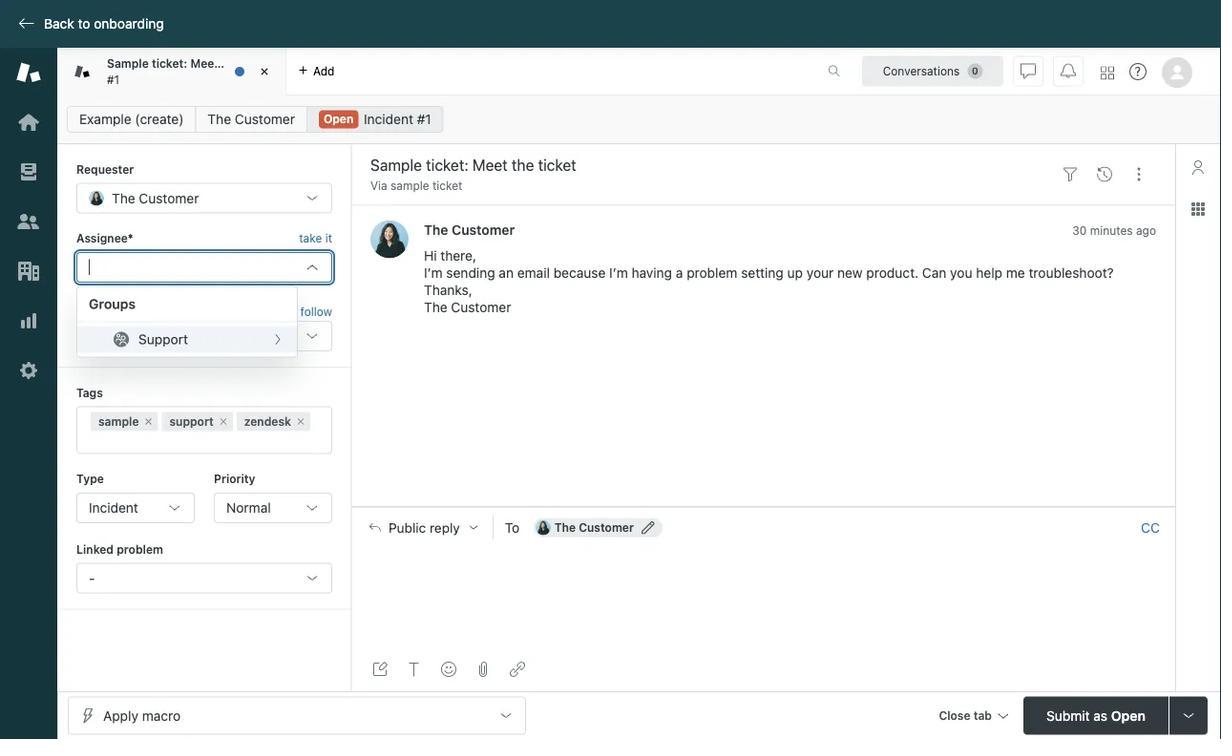 Task type: locate. For each thing, give the bounding box(es) containing it.
ticket actions image
[[1132, 167, 1147, 182]]

(create)
[[135, 111, 184, 127]]

customer down sending
[[451, 299, 512, 315]]

sample right via
[[391, 179, 430, 192]]

the down thanks,
[[424, 299, 448, 315]]

sample
[[391, 179, 430, 192], [98, 415, 139, 429]]

draft mode image
[[373, 662, 388, 677]]

1 horizontal spatial the customer link
[[424, 222, 515, 237]]

open down add at the top left of page
[[324, 112, 354, 126]]

customer down "close" image
[[235, 111, 295, 127]]

incident #1
[[364, 111, 432, 127]]

0 horizontal spatial open
[[324, 112, 354, 126]]

admin image
[[16, 358, 41, 383]]

customer up assignee* field in the left of the page
[[139, 190, 199, 206]]

the
[[208, 111, 231, 127], [112, 190, 135, 206], [424, 222, 449, 237], [424, 299, 448, 315], [555, 521, 576, 534]]

1 vertical spatial incident
[[89, 500, 138, 516]]

the customer right customer@example.com 'icon'
[[555, 521, 634, 534]]

customers image
[[16, 209, 41, 234]]

your
[[807, 265, 834, 281]]

onboarding
[[94, 16, 164, 32]]

conversations
[[883, 64, 960, 78]]

1 vertical spatial open
[[1112, 708, 1146, 724]]

the customer down "close" image
[[208, 111, 295, 127]]

ticket
[[243, 57, 275, 70], [433, 179, 463, 192]]

1 vertical spatial sample
[[98, 415, 139, 429]]

as
[[1094, 708, 1108, 724]]

customer up there,
[[452, 222, 515, 237]]

1 horizontal spatial sample
[[391, 179, 430, 192]]

hide composer image
[[756, 499, 771, 514]]

customer
[[235, 111, 295, 127], [139, 190, 199, 206], [452, 222, 515, 237], [451, 299, 512, 315], [579, 521, 634, 534]]

cc
[[1142, 520, 1161, 535]]

0 vertical spatial #1
[[107, 73, 120, 86]]

the inside secondary "element"
[[208, 111, 231, 127]]

ago
[[1137, 223, 1157, 237]]

incident
[[364, 111, 414, 127], [89, 500, 138, 516]]

1 remove image from the left
[[218, 416, 229, 428]]

-
[[89, 570, 95, 586]]

30
[[1073, 223, 1088, 237]]

0 vertical spatial ticket
[[243, 57, 275, 70]]

back to onboarding link
[[0, 15, 174, 32]]

1 horizontal spatial i'm
[[610, 265, 628, 281]]

meet
[[191, 57, 219, 70]]

having
[[632, 265, 673, 281]]

submit
[[1047, 708, 1091, 724]]

1 horizontal spatial #1
[[417, 111, 432, 127]]

0 horizontal spatial the customer link
[[195, 106, 308, 133]]

because
[[554, 265, 606, 281]]

0 horizontal spatial ticket
[[243, 57, 275, 70]]

problem down incident popup button
[[117, 543, 163, 556]]

insert emojis image
[[441, 662, 457, 677]]

0 horizontal spatial incident
[[89, 500, 138, 516]]

example (create)
[[79, 111, 184, 127]]

the customer link down "close" image
[[195, 106, 308, 133]]

i'm down hi
[[424, 265, 443, 281]]

0 vertical spatial the customer link
[[195, 106, 308, 133]]

macro
[[142, 708, 181, 724]]

1 horizontal spatial remove image
[[295, 416, 307, 428]]

public reply button
[[353, 508, 493, 548]]

Public reply composer text field
[[361, 548, 1167, 588]]

remove image right support
[[218, 416, 229, 428]]

product.
[[867, 265, 919, 281]]

sample ticket: meet the ticket #1
[[107, 57, 275, 86]]

sample left remove image
[[98, 415, 139, 429]]

ticket right the the
[[243, 57, 275, 70]]

add button
[[287, 48, 346, 95]]

take it button
[[299, 229, 332, 248]]

1 horizontal spatial ticket
[[433, 179, 463, 192]]

zendesk image
[[0, 738, 57, 739]]

#1 down tabs tab list
[[417, 111, 432, 127]]

incident inside popup button
[[89, 500, 138, 516]]

0 horizontal spatial #1
[[107, 73, 120, 86]]

conversations button
[[863, 56, 1004, 86]]

ticket right via
[[433, 179, 463, 192]]

type
[[76, 472, 104, 486]]

the customer up there,
[[424, 222, 515, 237]]

assignee*
[[76, 232, 133, 245]]

you
[[951, 265, 973, 281]]

open right as
[[1112, 708, 1146, 724]]

support
[[170, 415, 214, 429]]

the customer link up there,
[[424, 222, 515, 237]]

up
[[788, 265, 803, 281]]

sample
[[107, 57, 149, 70]]

setting
[[742, 265, 784, 281]]

assignee* element
[[76, 252, 332, 283]]

problem
[[687, 265, 738, 281], [117, 543, 163, 556]]

Assignee* field
[[89, 259, 297, 276]]

0 horizontal spatial i'm
[[424, 265, 443, 281]]

incident down tabs tab list
[[364, 111, 414, 127]]

get help image
[[1130, 63, 1147, 80]]

1 vertical spatial #1
[[417, 111, 432, 127]]

0 vertical spatial incident
[[364, 111, 414, 127]]

Subject field
[[367, 154, 1050, 177]]

filter image
[[1063, 167, 1079, 182]]

1 horizontal spatial incident
[[364, 111, 414, 127]]

cc button
[[1142, 519, 1161, 536]]

incident inside secondary "element"
[[364, 111, 414, 127]]

views image
[[16, 160, 41, 184]]

open
[[324, 112, 354, 126], [1112, 708, 1146, 724]]

back to onboarding
[[44, 16, 164, 32]]

2 remove image from the left
[[295, 416, 307, 428]]

1 vertical spatial the customer link
[[424, 222, 515, 237]]

remove image
[[143, 416, 154, 428]]

priority
[[214, 472, 255, 486]]

secondary element
[[57, 100, 1222, 139]]

1 vertical spatial problem
[[117, 543, 163, 556]]

help
[[977, 265, 1003, 281]]

normal
[[226, 500, 271, 516]]

assignee* list box
[[76, 286, 298, 358]]

30 minutes ago
[[1073, 223, 1157, 237]]

public reply
[[389, 520, 460, 535]]

format text image
[[407, 662, 422, 677]]

zendesk support image
[[16, 60, 41, 85]]

the customer down requester
[[112, 190, 199, 206]]

#1
[[107, 73, 120, 86], [417, 111, 432, 127]]

the customer
[[208, 111, 295, 127], [112, 190, 199, 206], [424, 222, 515, 237], [555, 521, 634, 534]]

avatar image
[[371, 220, 409, 258]]

the customer inside secondary "element"
[[208, 111, 295, 127]]

0 vertical spatial problem
[[687, 265, 738, 281]]

the customer link
[[195, 106, 308, 133], [424, 222, 515, 237]]

0 horizontal spatial remove image
[[218, 416, 229, 428]]

i'm
[[424, 265, 443, 281], [610, 265, 628, 281]]

add link (cmd k) image
[[510, 662, 525, 677]]

problem inside hi there, i'm sending an email because i'm having a problem setting up your new product. can you help me troubleshoot? thanks, the customer
[[687, 265, 738, 281]]

an
[[499, 265, 514, 281]]

remove image right zendesk
[[295, 416, 307, 428]]

follow
[[301, 305, 332, 318]]

incident for incident #1
[[364, 111, 414, 127]]

#1 down sample
[[107, 73, 120, 86]]

the down sample ticket: meet the ticket #1
[[208, 111, 231, 127]]

remove image for zendesk
[[295, 416, 307, 428]]

tab
[[57, 48, 287, 96]]

sending
[[447, 265, 495, 281]]

incident down type
[[89, 500, 138, 516]]

0 vertical spatial open
[[324, 112, 354, 126]]

the down requester
[[112, 190, 135, 206]]

problem right a
[[687, 265, 738, 281]]

tags
[[76, 386, 103, 400]]

example
[[79, 111, 131, 127]]

1 horizontal spatial problem
[[687, 265, 738, 281]]

troubleshoot?
[[1029, 265, 1115, 281]]

displays possible ticket submission types image
[[1182, 708, 1197, 724]]

remove image
[[218, 416, 229, 428], [295, 416, 307, 428]]

i'm left having
[[610, 265, 628, 281]]



Task type: vqa. For each thing, say whether or not it's contained in the screenshot.
the Edit user 'image'
yes



Task type: describe. For each thing, give the bounding box(es) containing it.
linked problem
[[76, 543, 163, 556]]

take it
[[299, 232, 332, 245]]

customer inside secondary "element"
[[235, 111, 295, 127]]

notifications image
[[1061, 64, 1077, 79]]

thanks,
[[424, 282, 473, 298]]

example (create) button
[[67, 106, 196, 133]]

remove image for support
[[218, 416, 229, 428]]

add attachment image
[[476, 662, 491, 677]]

linked problem element
[[76, 563, 332, 594]]

apps image
[[1191, 202, 1207, 217]]

the
[[222, 57, 240, 70]]

hi
[[424, 248, 437, 264]]

tab containing sample ticket: meet the ticket
[[57, 48, 287, 96]]

button displays agent's chat status as invisible. image
[[1021, 64, 1037, 79]]

ticket:
[[152, 57, 187, 70]]

follow button
[[301, 303, 332, 320]]

via
[[371, 179, 388, 192]]

me
[[1007, 265, 1026, 281]]

#1 inside secondary "element"
[[417, 111, 432, 127]]

take
[[299, 232, 322, 245]]

close image
[[255, 62, 274, 81]]

close tab button
[[931, 697, 1016, 738]]

apply macro
[[103, 708, 181, 724]]

zendesk
[[244, 415, 291, 429]]

open inside secondary "element"
[[324, 112, 354, 126]]

can
[[923, 265, 947, 281]]

close tab
[[939, 709, 993, 723]]

reporting image
[[16, 309, 41, 333]]

the customer inside requester element
[[112, 190, 199, 206]]

new
[[838, 265, 863, 281]]

groups
[[89, 296, 136, 312]]

support option
[[77, 326, 297, 353]]

incident for incident
[[89, 500, 138, 516]]

0 horizontal spatial problem
[[117, 543, 163, 556]]

back
[[44, 16, 74, 32]]

public
[[389, 520, 426, 535]]

add
[[313, 64, 335, 78]]

the right customer@example.com 'icon'
[[555, 521, 576, 534]]

minutes
[[1091, 223, 1134, 237]]

2 i'm from the left
[[610, 265, 628, 281]]

there,
[[441, 248, 477, 264]]

customer@example.com image
[[536, 520, 551, 535]]

1 i'm from the left
[[424, 265, 443, 281]]

tab
[[974, 709, 993, 723]]

0 vertical spatial sample
[[391, 179, 430, 192]]

close
[[939, 709, 971, 723]]

organizations image
[[16, 259, 41, 284]]

hi there, i'm sending an email because i'm having a problem setting up your new product. can you help me troubleshoot? thanks, the customer
[[424, 248, 1115, 315]]

zendesk products image
[[1101, 66, 1115, 80]]

via sample ticket
[[371, 179, 463, 192]]

1 horizontal spatial open
[[1112, 708, 1146, 724]]

requester element
[[76, 183, 332, 213]]

the inside requester element
[[112, 190, 135, 206]]

to
[[505, 520, 520, 535]]

customer context image
[[1191, 160, 1207, 175]]

support
[[139, 331, 188, 347]]

submit as open
[[1047, 708, 1146, 724]]

normal button
[[214, 493, 332, 524]]

events image
[[1098, 167, 1113, 182]]

0 horizontal spatial sample
[[98, 415, 139, 429]]

customer inside requester element
[[139, 190, 199, 206]]

#1 inside sample ticket: meet the ticket #1
[[107, 73, 120, 86]]

to
[[78, 16, 90, 32]]

apply
[[103, 708, 138, 724]]

tabs tab list
[[57, 48, 808, 96]]

1 vertical spatial ticket
[[433, 179, 463, 192]]

requester
[[76, 162, 134, 176]]

it
[[325, 232, 332, 245]]

main element
[[0, 48, 57, 739]]

the customer link inside secondary "element"
[[195, 106, 308, 133]]

get started image
[[16, 110, 41, 135]]

incident button
[[76, 493, 195, 524]]

30 minutes ago text field
[[1073, 223, 1157, 237]]

the inside hi there, i'm sending an email because i'm having a problem setting up your new product. can you help me troubleshoot? thanks, the customer
[[424, 299, 448, 315]]

ticket inside sample ticket: meet the ticket #1
[[243, 57, 275, 70]]

email
[[518, 265, 550, 281]]

reply
[[430, 520, 460, 535]]

a
[[676, 265, 683, 281]]

customer inside hi there, i'm sending an email because i'm having a problem setting up your new product. can you help me troubleshoot? thanks, the customer
[[451, 299, 512, 315]]

customer left edit user icon
[[579, 521, 634, 534]]

edit user image
[[642, 521, 655, 534]]

linked
[[76, 543, 114, 556]]

the up hi
[[424, 222, 449, 237]]



